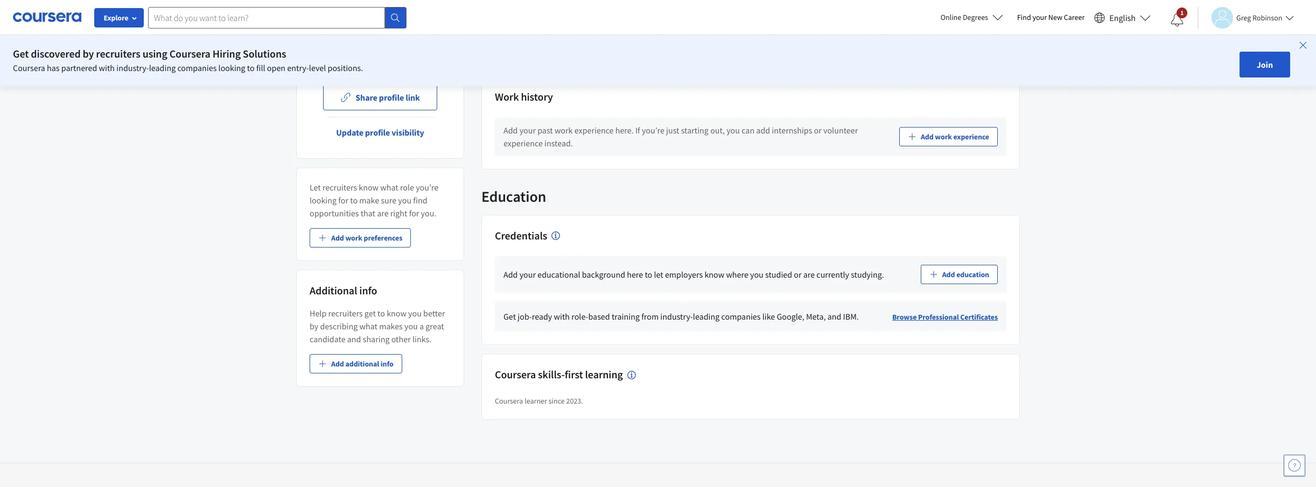 Task type: vqa. For each thing, say whether or not it's contained in the screenshot.
Hours in Duration group
no



Task type: describe. For each thing, give the bounding box(es) containing it.
opportunities
[[310, 208, 359, 219]]

learner
[[525, 397, 547, 406]]

has
[[47, 62, 60, 73]]

visibility
[[392, 127, 424, 138]]

browse for browse professional certificates
[[893, 313, 917, 322]]

based
[[589, 312, 610, 322]]

find
[[1018, 12, 1031, 22]]

just
[[666, 125, 680, 136]]

get for discovered
[[13, 47, 29, 60]]

browse projects
[[941, 29, 994, 39]]

to left let
[[645, 270, 653, 280]]

explore
[[104, 13, 128, 23]]

showcase
[[504, 22, 541, 33]]

link
[[406, 92, 420, 103]]

volunteer
[[824, 125, 858, 136]]

recruiters inside showcase your skills to recruiters with job-relevant projects add projects here to demonstrate your technical expertise and ability to solve real-world problems.
[[592, 22, 629, 33]]

industry- inside the get discovered by recruiters using coursera hiring solutions coursera has partnered with industry-leading companies looking to fill open entry-level positions.
[[116, 62, 149, 73]]

your for past
[[520, 125, 536, 136]]

companies inside the get discovered by recruiters using coursera hiring solutions coursera has partnered with industry-leading companies looking to fill open entry-level positions.
[[177, 62, 217, 73]]

let
[[654, 270, 664, 280]]

get for job-
[[504, 312, 516, 322]]

add additional info button
[[310, 354, 402, 374]]

add work experience
[[921, 132, 990, 142]]

here inside showcase your skills to recruiters with job-relevant projects add projects here to demonstrate your technical expertise and ability to solve real-world problems.
[[550, 35, 567, 46]]

0 horizontal spatial info
[[359, 284, 377, 297]]

1 vertical spatial greg
[[333, 52, 364, 72]]

positions.
[[328, 62, 363, 73]]

get job-ready with role-based training from industry-leading companies like google, meta, and ibm.
[[504, 312, 859, 322]]

information about skills development section image
[[628, 371, 636, 380]]

1 vertical spatial leading
[[693, 312, 720, 322]]

what inside help recruiters get to know you better by describing what makes you a great candidate and sharing other links.
[[360, 321, 378, 332]]

you right where
[[750, 270, 764, 280]]

add for info
[[331, 359, 344, 369]]

education
[[957, 270, 990, 280]]

your left technical at the top of the page
[[625, 35, 642, 46]]

partnered
[[61, 62, 97, 73]]

add work preferences
[[331, 233, 403, 243]]

1
[[1181, 9, 1184, 17]]

add education button
[[921, 265, 998, 285]]

certificates
[[961, 313, 998, 322]]

greg robinson inside dropdown button
[[1237, 13, 1283, 22]]

0 horizontal spatial projects
[[520, 35, 549, 46]]

add your educational background here to let employers know where you studied or are currently studying.
[[504, 270, 884, 280]]

since
[[549, 397, 565, 406]]

showcase your skills to recruiters with job-relevant projects add projects here to demonstrate your technical expertise and ability to solve real-world problems.
[[504, 22, 857, 46]]

coursera left has
[[13, 62, 45, 73]]

1 horizontal spatial for
[[409, 208, 419, 219]]

find your new career link
[[1012, 11, 1091, 24]]

studying.
[[851, 270, 884, 280]]

better
[[423, 308, 445, 319]]

g
[[373, 2, 388, 32]]

browse for browse projects
[[941, 29, 966, 39]]

robinson inside the "greg robinson" dropdown button
[[1253, 13, 1283, 22]]

add for experience
[[921, 132, 934, 142]]

skills-
[[538, 368, 565, 382]]

like
[[763, 312, 775, 322]]

explore button
[[94, 8, 144, 27]]

2 vertical spatial with
[[554, 312, 570, 322]]

using
[[143, 47, 167, 60]]

from
[[642, 312, 659, 322]]

new
[[1049, 12, 1063, 22]]

info inside button
[[381, 359, 394, 369]]

1 vertical spatial or
[[794, 270, 802, 280]]

problems.
[[821, 35, 857, 46]]

add inside 'button'
[[943, 270, 955, 280]]

1 vertical spatial greg robinson
[[333, 52, 427, 72]]

makes
[[379, 321, 403, 332]]

world
[[798, 35, 819, 46]]

find
[[413, 195, 427, 206]]

help center image
[[1289, 460, 1302, 472]]

add your past work experience here. if you're just starting out, you can add internships or volunteer experience instead.
[[504, 125, 858, 149]]

here.
[[616, 125, 634, 136]]

1 vertical spatial robinson
[[366, 52, 427, 72]]

additional
[[310, 284, 357, 297]]

share
[[356, 92, 378, 103]]

greg robinson button
[[1198, 7, 1295, 28]]

studied
[[766, 270, 793, 280]]

1 vertical spatial job-
[[518, 312, 532, 322]]

1 vertical spatial and
[[828, 312, 842, 322]]

add inside showcase your skills to recruiters with job-relevant projects add projects here to demonstrate your technical expertise and ability to solve real-world problems.
[[504, 35, 518, 46]]

past
[[538, 125, 553, 136]]

work for add work preferences
[[346, 233, 362, 243]]

history
[[521, 90, 553, 103]]

skills
[[562, 22, 581, 33]]

discovered
[[31, 47, 81, 60]]

1 horizontal spatial companies
[[722, 312, 761, 322]]

profile for update
[[365, 127, 390, 138]]

fill
[[256, 62, 265, 73]]

technical
[[643, 35, 676, 46]]

solve
[[762, 35, 780, 46]]

get
[[365, 308, 376, 319]]

currently
[[817, 270, 850, 280]]

browse projects button
[[937, 25, 998, 44]]

entry-
[[287, 62, 309, 73]]

browse professional certificates
[[893, 313, 998, 322]]

job- inside showcase your skills to recruiters with job-relevant projects add projects here to demonstrate your technical expertise and ability to solve real-world problems.
[[649, 22, 664, 33]]

ibm.
[[843, 312, 859, 322]]

recruiters inside "let recruiters know what role you're looking for to make sure you find opportunities that are right for you."
[[323, 182, 357, 193]]

real-
[[782, 35, 798, 46]]

update profile visibility
[[336, 127, 424, 138]]

your for new
[[1033, 12, 1047, 22]]

join
[[1257, 59, 1274, 70]]

work for add work experience
[[935, 132, 952, 142]]

role
[[400, 182, 414, 193]]

to inside the get discovered by recruiters using coursera hiring solutions coursera has partnered with industry-leading companies looking to fill open entry-level positions.
[[247, 62, 255, 73]]

training
[[612, 312, 640, 322]]

demonstrate
[[578, 35, 624, 46]]

english button
[[1091, 0, 1156, 35]]

you for opportunities
[[398, 195, 412, 206]]

with inside the get discovered by recruiters using coursera hiring solutions coursera has partnered with industry-leading companies looking to fill open entry-level positions.
[[99, 62, 115, 73]]

online degrees
[[941, 12, 989, 22]]

out,
[[711, 125, 725, 136]]

join button
[[1240, 52, 1291, 78]]

solutions
[[243, 47, 286, 60]]

2023.
[[566, 397, 583, 406]]

coursera up learner
[[495, 368, 536, 382]]

other
[[391, 334, 411, 345]]



Task type: locate. For each thing, give the bounding box(es) containing it.
know left where
[[705, 270, 725, 280]]

you're right if
[[642, 125, 665, 136]]

job-
[[649, 22, 664, 33], [518, 312, 532, 322]]

where
[[726, 270, 749, 280]]

0 vertical spatial get
[[13, 47, 29, 60]]

0 vertical spatial greg
[[1237, 13, 1252, 22]]

and
[[713, 35, 727, 46], [828, 312, 842, 322], [347, 334, 361, 345]]

for down find
[[409, 208, 419, 219]]

1 horizontal spatial leading
[[693, 312, 720, 322]]

0 horizontal spatial companies
[[177, 62, 217, 73]]

to right skills
[[583, 22, 591, 33]]

0 vertical spatial profile
[[379, 92, 404, 103]]

1 horizontal spatial get
[[504, 312, 516, 322]]

know up the make
[[359, 182, 379, 193]]

leading inside the get discovered by recruiters using coursera hiring solutions coursera has partnered with industry-leading companies looking to fill open entry-level positions.
[[149, 62, 176, 73]]

recruiters
[[592, 22, 629, 33], [96, 47, 140, 60], [323, 182, 357, 193], [328, 308, 363, 319]]

What do you want to learn? text field
[[148, 7, 385, 28]]

1 vertical spatial know
[[705, 270, 725, 280]]

right
[[390, 208, 408, 219]]

1 vertical spatial industry-
[[661, 312, 693, 322]]

you up a
[[408, 308, 422, 319]]

and left ability
[[713, 35, 727, 46]]

browse left 'professional'
[[893, 313, 917, 322]]

1 vertical spatial are
[[804, 270, 815, 280]]

recruiters inside the get discovered by recruiters using coursera hiring solutions coursera has partnered with industry-leading companies looking to fill open entry-level positions.
[[96, 47, 140, 60]]

2 horizontal spatial work
[[935, 132, 952, 142]]

0 horizontal spatial by
[[83, 47, 94, 60]]

by inside help recruiters get to know you better by describing what makes you a great candidate and sharing other links.
[[310, 321, 319, 332]]

that
[[361, 208, 375, 219]]

recruiters down explore popup button
[[96, 47, 140, 60]]

0 vertical spatial robinson
[[1253, 13, 1283, 22]]

recruiters up describing
[[328, 308, 363, 319]]

browse
[[941, 29, 966, 39], [893, 313, 917, 322]]

1 vertical spatial with
[[99, 62, 115, 73]]

and inside showcase your skills to recruiters with job-relevant projects add projects here to demonstrate your technical expertise and ability to solve real-world problems.
[[713, 35, 727, 46]]

0 vertical spatial by
[[83, 47, 94, 60]]

coursera
[[170, 47, 211, 60], [13, 62, 45, 73], [495, 368, 536, 382], [495, 397, 523, 406]]

None search field
[[148, 7, 407, 28]]

0 vertical spatial are
[[377, 208, 389, 219]]

0 horizontal spatial for
[[338, 195, 349, 206]]

0 vertical spatial here
[[550, 35, 567, 46]]

know up makes
[[387, 308, 407, 319]]

1 horizontal spatial info
[[381, 359, 394, 369]]

to inside "let recruiters know what role you're looking for to make sure you find opportunities that are right for you."
[[350, 195, 358, 206]]

0 vertical spatial what
[[380, 182, 398, 193]]

1 horizontal spatial by
[[310, 321, 319, 332]]

coursera right using
[[170, 47, 211, 60]]

share profile link
[[356, 92, 420, 103]]

with right partnered
[[99, 62, 115, 73]]

1 horizontal spatial with
[[554, 312, 570, 322]]

know
[[359, 182, 379, 193], [705, 270, 725, 280], [387, 308, 407, 319]]

1 button
[[1163, 7, 1193, 33]]

are
[[377, 208, 389, 219], [804, 270, 815, 280]]

0 horizontal spatial or
[[794, 270, 802, 280]]

greg up join button
[[1237, 13, 1252, 22]]

1 horizontal spatial what
[[380, 182, 398, 193]]

0 horizontal spatial greg robinson
[[333, 52, 427, 72]]

preferences
[[364, 233, 403, 243]]

work inside add your past work experience here. if you're just starting out, you can add internships or volunteer experience instead.
[[555, 125, 573, 136]]

2 horizontal spatial with
[[631, 22, 648, 33]]

or right studied
[[794, 270, 802, 280]]

what
[[380, 182, 398, 193], [360, 321, 378, 332]]

or left volunteer
[[814, 125, 822, 136]]

1 horizontal spatial and
[[713, 35, 727, 46]]

0 vertical spatial job-
[[649, 22, 664, 33]]

looking inside "let recruiters know what role you're looking for to make sure you find opportunities that are right for you."
[[310, 195, 337, 206]]

your left educational
[[520, 270, 536, 280]]

if
[[636, 125, 640, 136]]

degrees
[[963, 12, 989, 22]]

profile left link
[[379, 92, 404, 103]]

add education
[[943, 270, 990, 280]]

profile
[[379, 92, 404, 103], [365, 127, 390, 138]]

profile for share
[[379, 92, 404, 103]]

leading down using
[[149, 62, 176, 73]]

0 vertical spatial looking
[[218, 62, 245, 73]]

greg inside dropdown button
[[1237, 13, 1252, 22]]

companies left like
[[722, 312, 761, 322]]

profile right update
[[365, 127, 390, 138]]

leading down add your educational background here to let employers know where you studied or are currently studying.
[[693, 312, 720, 322]]

additional
[[346, 359, 379, 369]]

let
[[310, 182, 321, 193]]

to inside help recruiters get to know you better by describing what makes you a great candidate and sharing other links.
[[378, 308, 385, 319]]

internships
[[772, 125, 813, 136]]

0 horizontal spatial what
[[360, 321, 378, 332]]

what up sure
[[380, 182, 398, 193]]

2 vertical spatial and
[[347, 334, 361, 345]]

1 horizontal spatial job-
[[649, 22, 664, 33]]

show notifications image
[[1171, 13, 1184, 26]]

find your new career
[[1018, 12, 1085, 22]]

2 horizontal spatial experience
[[954, 132, 990, 142]]

here down skills
[[550, 35, 567, 46]]

hiring
[[213, 47, 241, 60]]

share profile link button
[[323, 85, 437, 110]]

0 horizontal spatial are
[[377, 208, 389, 219]]

looking down hiring
[[218, 62, 245, 73]]

describing
[[320, 321, 358, 332]]

0 vertical spatial you're
[[642, 125, 665, 136]]

0 horizontal spatial looking
[[218, 62, 245, 73]]

0 horizontal spatial robinson
[[366, 52, 427, 72]]

your for educational
[[520, 270, 536, 280]]

0 vertical spatial companies
[[177, 62, 217, 73]]

to
[[583, 22, 591, 33], [568, 35, 576, 46], [752, 35, 760, 46], [247, 62, 255, 73], [350, 195, 358, 206], [645, 270, 653, 280], [378, 308, 385, 319]]

0 vertical spatial and
[[713, 35, 727, 46]]

1 vertical spatial looking
[[310, 195, 337, 206]]

experience
[[575, 125, 614, 136], [954, 132, 990, 142], [504, 138, 543, 149]]

industry- right from
[[661, 312, 693, 322]]

recruiters right 'let'
[[323, 182, 357, 193]]

profile inside 'button'
[[365, 127, 390, 138]]

0 horizontal spatial here
[[550, 35, 567, 46]]

1 horizontal spatial here
[[627, 270, 643, 280]]

greg robinson up "share profile link" "button"
[[333, 52, 427, 72]]

your left skills
[[543, 22, 560, 33]]

companies down hiring
[[177, 62, 217, 73]]

online degrees button
[[932, 5, 1012, 29]]

or inside add your past work experience here. if you're just starting out, you can add internships or volunteer experience instead.
[[814, 125, 822, 136]]

by up partnered
[[83, 47, 94, 60]]

what down get
[[360, 321, 378, 332]]

0 horizontal spatial get
[[13, 47, 29, 60]]

1 horizontal spatial work
[[555, 125, 573, 136]]

by
[[83, 47, 94, 60], [310, 321, 319, 332]]

1 horizontal spatial looking
[[310, 195, 337, 206]]

additional info
[[310, 284, 377, 297]]

a
[[420, 321, 424, 332]]

experience inside button
[[954, 132, 990, 142]]

to right get
[[378, 308, 385, 319]]

background
[[582, 270, 625, 280]]

you.
[[421, 208, 437, 219]]

0 vertical spatial for
[[338, 195, 349, 206]]

you inside add your past work experience here. if you're just starting out, you can add internships or volunteer experience instead.
[[727, 125, 740, 136]]

0 horizontal spatial work
[[346, 233, 362, 243]]

to left solve
[[752, 35, 760, 46]]

1 vertical spatial get
[[504, 312, 516, 322]]

projects
[[697, 22, 728, 33], [520, 35, 549, 46]]

get inside the get discovered by recruiters using coursera hiring solutions coursera has partnered with industry-leading companies looking to fill open entry-level positions.
[[13, 47, 29, 60]]

1 horizontal spatial robinson
[[1253, 13, 1283, 22]]

you're inside "let recruiters know what role you're looking for to make sure you find opportunities that are right for you."
[[416, 182, 439, 193]]

greg robinson
[[1237, 13, 1283, 22], [333, 52, 427, 72]]

level
[[309, 62, 326, 73]]

coursera image
[[13, 9, 81, 26]]

you're inside add your past work experience here. if you're just starting out, you can add internships or volunteer experience instead.
[[642, 125, 665, 136]]

you
[[727, 125, 740, 136], [398, 195, 412, 206], [750, 270, 764, 280], [408, 308, 422, 319], [405, 321, 418, 332]]

add
[[757, 125, 770, 136]]

projects down showcase
[[520, 35, 549, 46]]

1 horizontal spatial projects
[[697, 22, 728, 33]]

1 vertical spatial profile
[[365, 127, 390, 138]]

browse inside button
[[941, 29, 966, 39]]

links.
[[413, 334, 432, 345]]

and inside help recruiters get to know you better by describing what makes you a great candidate and sharing other links.
[[347, 334, 361, 345]]

recruiters inside help recruiters get to know you better by describing what makes you a great candidate and sharing other links.
[[328, 308, 363, 319]]

are inside "let recruiters know what role you're looking for to make sure you find opportunities that are right for you."
[[377, 208, 389, 219]]

sharing
[[363, 334, 390, 345]]

projects
[[967, 29, 994, 39]]

1 horizontal spatial industry-
[[661, 312, 693, 322]]

expertise
[[678, 35, 711, 46]]

can
[[742, 125, 755, 136]]

greg
[[1237, 13, 1252, 22], [333, 52, 364, 72]]

coursera skills-first learning
[[495, 368, 623, 382]]

browse down online
[[941, 29, 966, 39]]

profile inside "button"
[[379, 92, 404, 103]]

1 horizontal spatial experience
[[575, 125, 614, 136]]

and left the ibm.
[[828, 312, 842, 322]]

for up opportunities
[[338, 195, 349, 206]]

1 vertical spatial by
[[310, 321, 319, 332]]

0 horizontal spatial know
[[359, 182, 379, 193]]

info right additional
[[381, 359, 394, 369]]

you for add
[[727, 125, 740, 136]]

0 horizontal spatial and
[[347, 334, 361, 345]]

know inside "let recruiters know what role you're looking for to make sure you find opportunities that are right for you."
[[359, 182, 379, 193]]

1 horizontal spatial you're
[[642, 125, 665, 136]]

1 horizontal spatial know
[[387, 308, 407, 319]]

robinson up join button
[[1253, 13, 1283, 22]]

to left fill
[[247, 62, 255, 73]]

great
[[426, 321, 444, 332]]

with up technical at the top of the page
[[631, 22, 648, 33]]

add work experience button
[[900, 127, 998, 146]]

0 vertical spatial with
[[631, 22, 648, 33]]

add for past
[[504, 125, 518, 136]]

or
[[814, 125, 822, 136], [794, 270, 802, 280]]

1 vertical spatial info
[[381, 359, 394, 369]]

0 horizontal spatial browse
[[893, 313, 917, 322]]

to left the make
[[350, 195, 358, 206]]

instead.
[[545, 138, 573, 149]]

candidate
[[310, 334, 346, 345]]

0 horizontal spatial you're
[[416, 182, 439, 193]]

help recruiters get to know you better by describing what makes you a great candidate and sharing other links.
[[310, 308, 445, 345]]

greg robinson up join button
[[1237, 13, 1283, 22]]

0 vertical spatial projects
[[697, 22, 728, 33]]

by down help
[[310, 321, 319, 332]]

1 vertical spatial here
[[627, 270, 643, 280]]

1 vertical spatial companies
[[722, 312, 761, 322]]

browse professional certificates link
[[893, 313, 998, 322]]

add inside add your past work experience here. if you're just starting out, you can add internships or volunteer experience instead.
[[504, 125, 518, 136]]

you down role
[[398, 195, 412, 206]]

2 horizontal spatial know
[[705, 270, 725, 280]]

your right find
[[1033, 12, 1047, 22]]

0 vertical spatial industry-
[[116, 62, 149, 73]]

1 vertical spatial for
[[409, 208, 419, 219]]

1 vertical spatial you're
[[416, 182, 439, 193]]

get
[[13, 47, 29, 60], [504, 312, 516, 322]]

projects up expertise
[[697, 22, 728, 33]]

recruiters up demonstrate
[[592, 22, 629, 33]]

0 horizontal spatial industry-
[[116, 62, 149, 73]]

1 horizontal spatial browse
[[941, 29, 966, 39]]

0 vertical spatial info
[[359, 284, 377, 297]]

you're up find
[[416, 182, 439, 193]]

your for skills
[[543, 22, 560, 33]]

1 vertical spatial browse
[[893, 313, 917, 322]]

ability
[[728, 35, 751, 46]]

information about credentials section image
[[552, 232, 560, 241]]

your left past
[[520, 125, 536, 136]]

2 horizontal spatial and
[[828, 312, 842, 322]]

what inside "let recruiters know what role you're looking for to make sure you find opportunities that are right for you."
[[380, 182, 398, 193]]

credentials
[[495, 229, 547, 242]]

1 vertical spatial what
[[360, 321, 378, 332]]

1 vertical spatial projects
[[520, 35, 549, 46]]

add
[[504, 35, 518, 46], [504, 125, 518, 136], [921, 132, 934, 142], [331, 233, 344, 243], [504, 270, 518, 280], [943, 270, 955, 280], [331, 359, 344, 369]]

by inside the get discovered by recruiters using coursera hiring solutions coursera has partnered with industry-leading companies looking to fill open entry-level positions.
[[83, 47, 94, 60]]

1 horizontal spatial are
[[804, 270, 815, 280]]

0 vertical spatial greg robinson
[[1237, 13, 1283, 22]]

learning
[[585, 368, 623, 382]]

0 horizontal spatial job-
[[518, 312, 532, 322]]

looking inside the get discovered by recruiters using coursera hiring solutions coursera has partnered with industry-leading companies looking to fill open entry-level positions.
[[218, 62, 245, 73]]

you're
[[642, 125, 665, 136], [416, 182, 439, 193]]

1 horizontal spatial or
[[814, 125, 822, 136]]

you left can
[[727, 125, 740, 136]]

are down sure
[[377, 208, 389, 219]]

0 vertical spatial browse
[[941, 29, 966, 39]]

looking down 'let'
[[310, 195, 337, 206]]

get left discovered
[[13, 47, 29, 60]]

meta,
[[806, 312, 826, 322]]

0 horizontal spatial greg
[[333, 52, 364, 72]]

add for preferences
[[331, 233, 344, 243]]

are left currently
[[804, 270, 815, 280]]

your inside add your past work experience here. if you're just starting out, you can add internships or volunteer experience instead.
[[520, 125, 536, 136]]

industry- down using
[[116, 62, 149, 73]]

with inside showcase your skills to recruiters with job-relevant projects add projects here to demonstrate your technical expertise and ability to solve real-world problems.
[[631, 22, 648, 33]]

you for great
[[405, 321, 418, 332]]

add additional info
[[331, 359, 394, 369]]

0 horizontal spatial leading
[[149, 62, 176, 73]]

info up get
[[359, 284, 377, 297]]

role-
[[572, 312, 589, 322]]

coursera left learner
[[495, 397, 523, 406]]

0 horizontal spatial experience
[[504, 138, 543, 149]]

relevant
[[664, 22, 696, 33]]

add for educational
[[504, 270, 518, 280]]

to down skills
[[568, 35, 576, 46]]

0 horizontal spatial with
[[99, 62, 115, 73]]

professional
[[918, 313, 959, 322]]

with left "role-"
[[554, 312, 570, 322]]

0 vertical spatial know
[[359, 182, 379, 193]]

greg right level
[[333, 52, 364, 72]]

0 vertical spatial leading
[[149, 62, 176, 73]]

english
[[1110, 12, 1136, 23]]

first
[[565, 368, 583, 382]]

and down describing
[[347, 334, 361, 345]]

you inside "let recruiters know what role you're looking for to make sure you find opportunities that are right for you."
[[398, 195, 412, 206]]

0 vertical spatial or
[[814, 125, 822, 136]]

here left let
[[627, 270, 643, 280]]

get left the ready
[[504, 312, 516, 322]]

employers
[[665, 270, 703, 280]]

robinson up share profile link on the top left of page
[[366, 52, 427, 72]]

you left a
[[405, 321, 418, 332]]

1 horizontal spatial greg robinson
[[1237, 13, 1283, 22]]

know inside help recruiters get to know you better by describing what makes you a great candidate and sharing other links.
[[387, 308, 407, 319]]



